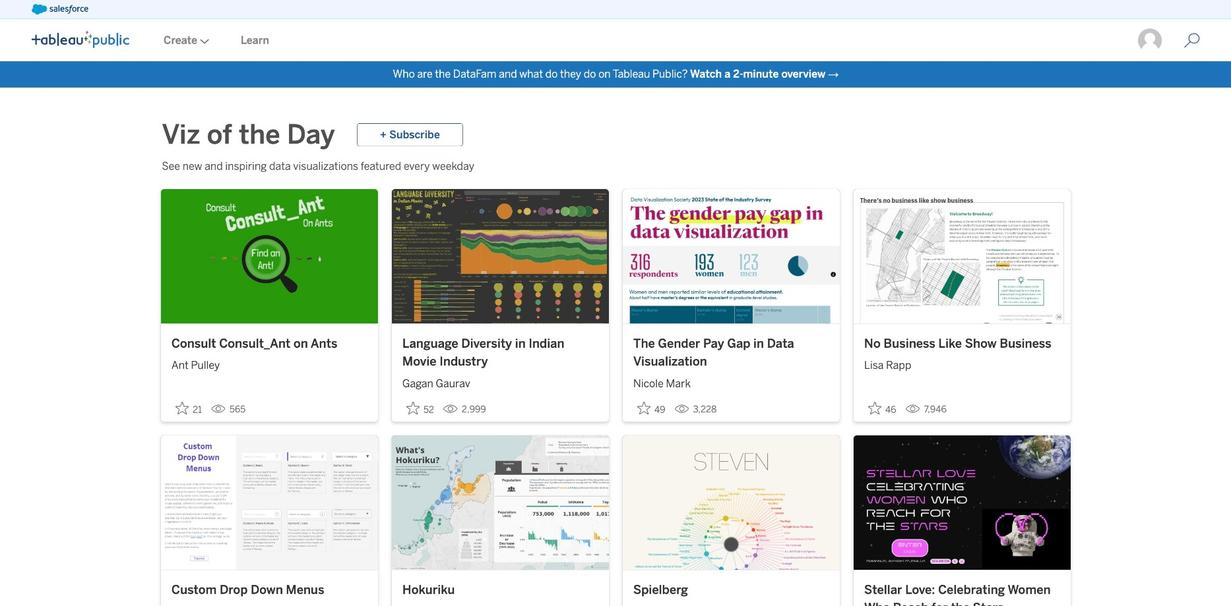 Task type: vqa. For each thing, say whether or not it's contained in the screenshot.
Go To Search Image
yes



Task type: locate. For each thing, give the bounding box(es) containing it.
go to search image
[[1168, 33, 1216, 49]]

gary.orlando image
[[1137, 28, 1163, 54]]

add favorite image
[[175, 402, 189, 415], [406, 402, 420, 415], [637, 402, 650, 415]]

0 horizontal spatial add favorite image
[[175, 402, 189, 415]]

workbook thumbnail image
[[161, 189, 378, 324], [392, 189, 609, 324], [623, 189, 840, 324], [854, 189, 1071, 324], [161, 436, 378, 571], [392, 436, 609, 571], [623, 436, 840, 571], [854, 436, 1071, 571]]

3 add favorite image from the left
[[637, 402, 650, 415]]

logo image
[[32, 31, 129, 48]]

3 add favorite button from the left
[[633, 398, 669, 419]]

2 add favorite image from the left
[[406, 402, 420, 415]]

1 add favorite image from the left
[[175, 402, 189, 415]]

Add Favorite button
[[171, 398, 206, 419], [402, 398, 438, 419], [633, 398, 669, 419], [864, 398, 900, 419]]

add favorite image
[[868, 402, 881, 415]]

1 horizontal spatial add favorite image
[[406, 402, 420, 415]]

salesforce logo image
[[32, 4, 88, 15]]

2 horizontal spatial add favorite image
[[637, 402, 650, 415]]



Task type: describe. For each thing, give the bounding box(es) containing it.
2 add favorite button from the left
[[402, 398, 438, 419]]

create image
[[197, 39, 209, 44]]

1 add favorite button from the left
[[171, 398, 206, 419]]

4 add favorite button from the left
[[864, 398, 900, 419]]

viz of the day heading
[[162, 116, 347, 153]]



